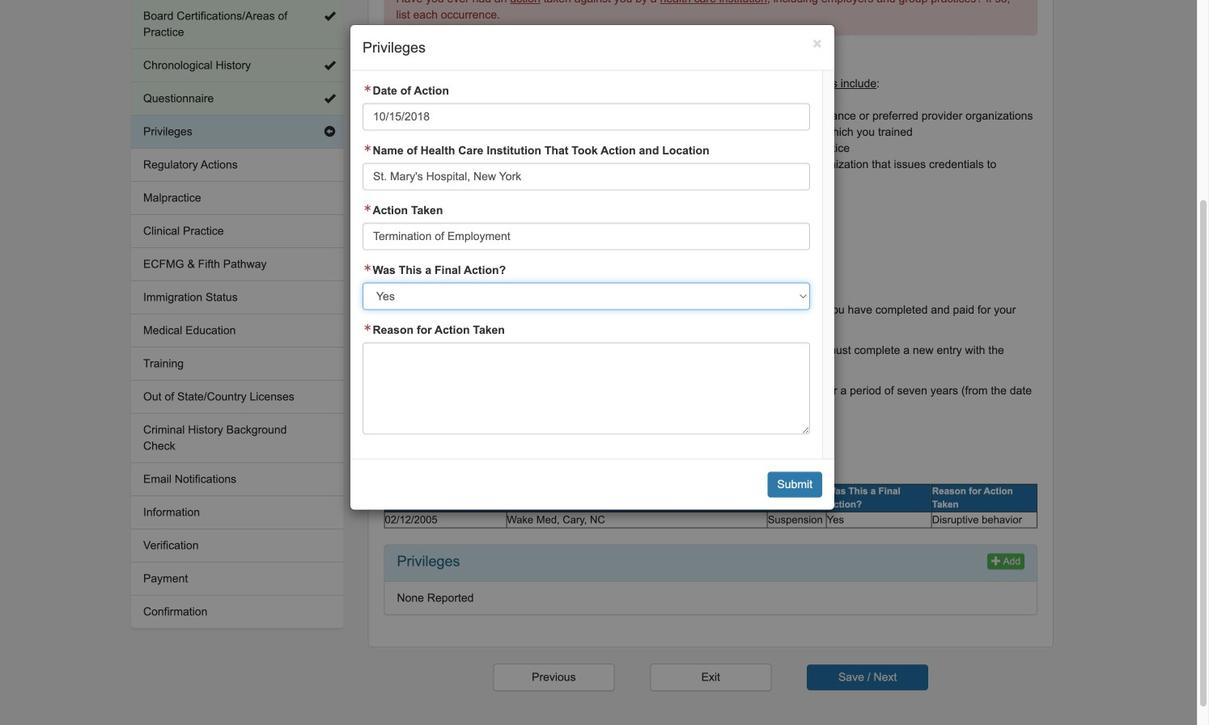 Task type: vqa. For each thing, say whether or not it's contained in the screenshot.
fw image
yes



Task type: locate. For each thing, give the bounding box(es) containing it.
1 vertical spatial fw image
[[363, 264, 373, 272]]

3 ok image from the top
[[324, 93, 335, 104]]

0 vertical spatial ok image
[[324, 11, 335, 22]]

None text field
[[363, 163, 810, 191], [363, 343, 810, 435], [363, 163, 810, 191], [363, 343, 810, 435]]

fw image
[[363, 145, 373, 153], [363, 264, 373, 272]]

circle arrow left image
[[324, 126, 335, 138]]

2 vertical spatial fw image
[[363, 324, 373, 332]]

None text field
[[363, 223, 810, 251]]

fw image
[[363, 85, 373, 93], [363, 205, 373, 213], [363, 324, 373, 332]]

2 fw image from the top
[[363, 264, 373, 272]]

None submit
[[768, 472, 822, 498], [807, 665, 928, 691], [768, 472, 822, 498], [807, 665, 928, 691]]

2 vertical spatial ok image
[[324, 93, 335, 104]]

1 vertical spatial ok image
[[324, 60, 335, 71]]

plus image
[[991, 556, 1001, 566]]

1 vertical spatial fw image
[[363, 205, 373, 213]]

0 vertical spatial fw image
[[363, 145, 373, 153]]

MM/DD/YYYY text field
[[363, 103, 810, 131]]

None button
[[493, 665, 615, 692], [650, 665, 771, 692], [493, 665, 615, 692], [650, 665, 771, 692]]

ok image
[[324, 11, 335, 22], [324, 60, 335, 71], [324, 93, 335, 104]]

1 ok image from the top
[[324, 11, 335, 22]]

0 vertical spatial fw image
[[363, 85, 373, 93]]

1 fw image from the top
[[363, 145, 373, 153]]



Task type: describe. For each thing, give the bounding box(es) containing it.
3 fw image from the top
[[363, 324, 373, 332]]

1 fw image from the top
[[363, 85, 373, 93]]

2 fw image from the top
[[363, 205, 373, 213]]

2 ok image from the top
[[324, 60, 335, 71]]



